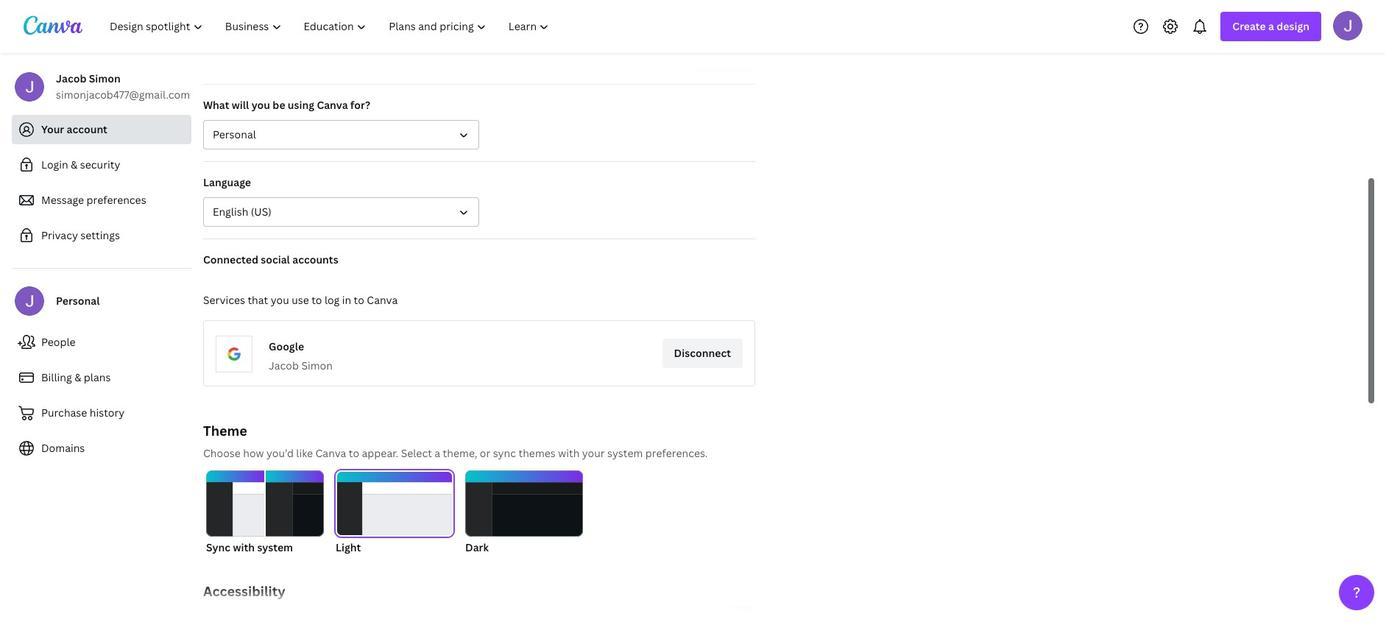 Task type: locate. For each thing, give the bounding box(es) containing it.
0 horizontal spatial a
[[435, 446, 441, 460]]

system right your
[[608, 446, 643, 460]]

create a design
[[1233, 19, 1310, 33]]

you for that
[[271, 293, 289, 307]]

& left the plans
[[74, 370, 81, 384]]

simon down google
[[302, 359, 333, 373]]

with inside theme choose how you'd like canva to appear. select a theme, or sync themes with your system preferences.
[[558, 446, 580, 460]]

to
[[312, 293, 322, 307], [354, 293, 365, 307], [349, 446, 360, 460]]

0 vertical spatial a
[[1269, 19, 1275, 33]]

simon up simonjacob477@gmail.com
[[89, 71, 121, 85]]

a right select
[[435, 446, 441, 460]]

&
[[71, 158, 78, 172], [74, 370, 81, 384]]

1 horizontal spatial a
[[1269, 19, 1275, 33]]

create a design button
[[1221, 12, 1322, 41]]

jacob up your account at the left top
[[56, 71, 86, 85]]

1 horizontal spatial personal
[[213, 127, 256, 141]]

english
[[213, 205, 248, 219]]

accounts
[[293, 253, 339, 267]]

1 horizontal spatial with
[[558, 446, 580, 460]]

0 vertical spatial jacob
[[56, 71, 86, 85]]

jacob
[[56, 71, 86, 85], [269, 359, 299, 373]]

system
[[608, 446, 643, 460], [257, 541, 293, 555]]

with left your
[[558, 446, 580, 460]]

billing & plans
[[41, 370, 111, 384]]

0 vertical spatial you
[[252, 98, 270, 112]]

you left be
[[252, 98, 270, 112]]

canva inside theme choose how you'd like canva to appear. select a theme, or sync themes with your system preferences.
[[316, 446, 346, 460]]

1 horizontal spatial system
[[608, 446, 643, 460]]

settings
[[80, 228, 120, 242]]

that
[[248, 293, 268, 307]]

1 vertical spatial you
[[271, 293, 289, 307]]

billing & plans link
[[12, 363, 191, 393]]

1 vertical spatial with
[[233, 541, 255, 555]]

jacob inside google jacob simon
[[269, 359, 299, 373]]

disconnect button
[[663, 339, 743, 368]]

simon inside google jacob simon
[[302, 359, 333, 373]]

your
[[582, 446, 605, 460]]

people
[[41, 335, 76, 349]]

canva
[[317, 98, 348, 112], [367, 293, 398, 307], [316, 446, 346, 460]]

personal
[[213, 127, 256, 141], [56, 294, 100, 308]]

privacy settings link
[[12, 221, 191, 250]]

1 vertical spatial simon
[[302, 359, 333, 373]]

to left log
[[312, 293, 322, 307]]

& right login
[[71, 158, 78, 172]]

& for billing
[[74, 370, 81, 384]]

0 horizontal spatial system
[[257, 541, 293, 555]]

a left the design
[[1269, 19, 1275, 33]]

theme choose how you'd like canva to appear. select a theme, or sync themes with your system preferences.
[[203, 422, 708, 460]]

to inside theme choose how you'd like canva to appear. select a theme, or sync themes with your system preferences.
[[349, 446, 360, 460]]

social
[[261, 253, 290, 267]]

2 vertical spatial canva
[[316, 446, 346, 460]]

1 vertical spatial &
[[74, 370, 81, 384]]

a
[[1269, 19, 1275, 33], [435, 446, 441, 460]]

canva left for?
[[317, 98, 348, 112]]

system up accessibility at the left bottom
[[257, 541, 293, 555]]

history
[[90, 406, 125, 420]]

0 vertical spatial &
[[71, 158, 78, 172]]

personal down will
[[213, 127, 256, 141]]

privacy settings
[[41, 228, 120, 242]]

0 horizontal spatial with
[[233, 541, 255, 555]]

1 vertical spatial personal
[[56, 294, 100, 308]]

privacy
[[41, 228, 78, 242]]

domains link
[[12, 434, 191, 463]]

to left appear.
[[349, 446, 360, 460]]

jacob down google
[[269, 359, 299, 373]]

with
[[558, 446, 580, 460], [233, 541, 255, 555]]

choose
[[203, 446, 241, 460]]

themes
[[519, 446, 556, 460]]

personal up 'people'
[[56, 294, 100, 308]]

a inside dropdown button
[[1269, 19, 1275, 33]]

appear.
[[362, 446, 399, 460]]

0 vertical spatial system
[[608, 446, 643, 460]]

with right 'sync'
[[233, 541, 255, 555]]

a inside theme choose how you'd like canva to appear. select a theme, or sync themes with your system preferences.
[[435, 446, 441, 460]]

billing
[[41, 370, 72, 384]]

0 vertical spatial with
[[558, 446, 580, 460]]

sync
[[206, 541, 231, 555]]

0 horizontal spatial simon
[[89, 71, 121, 85]]

canva right in
[[367, 293, 398, 307]]

purchase
[[41, 406, 87, 420]]

jacob simon simonjacob477@gmail.com
[[56, 71, 190, 102]]

you
[[252, 98, 270, 112], [271, 293, 289, 307]]

what will you be using canva for?
[[203, 98, 371, 112]]

0 vertical spatial personal
[[213, 127, 256, 141]]

Sync with system button
[[206, 471, 324, 556]]

1 vertical spatial system
[[257, 541, 293, 555]]

Language: English (US) button
[[203, 197, 479, 227]]

simon
[[89, 71, 121, 85], [302, 359, 333, 373]]

1 vertical spatial a
[[435, 446, 441, 460]]

1 horizontal spatial simon
[[302, 359, 333, 373]]

connected
[[203, 253, 258, 267]]

your account
[[41, 122, 107, 136]]

to right in
[[354, 293, 365, 307]]

edit button
[[697, 43, 756, 72]]

preferences
[[87, 193, 146, 207]]

1 horizontal spatial jacob
[[269, 359, 299, 373]]

light
[[336, 541, 361, 555]]

you left use
[[271, 293, 289, 307]]

canva right like
[[316, 446, 346, 460]]

simonjacob477@gmail.com
[[56, 88, 190, 102]]

0 horizontal spatial jacob
[[56, 71, 86, 85]]

1 vertical spatial jacob
[[269, 359, 299, 373]]

& for login
[[71, 158, 78, 172]]

0 vertical spatial canva
[[317, 98, 348, 112]]

purchase history
[[41, 406, 125, 420]]

0 vertical spatial simon
[[89, 71, 121, 85]]

preferences.
[[646, 446, 708, 460]]

system inside theme choose how you'd like canva to appear. select a theme, or sync themes with your system preferences.
[[608, 446, 643, 460]]



Task type: vqa. For each thing, say whether or not it's contained in the screenshot.
top system
yes



Task type: describe. For each thing, give the bounding box(es) containing it.
for?
[[351, 98, 371, 112]]

sync
[[493, 446, 516, 460]]

or
[[480, 446, 491, 460]]

Dark button
[[465, 471, 583, 556]]

simon inside jacob simon simonjacob477@gmail.com
[[89, 71, 121, 85]]

login & security
[[41, 158, 120, 172]]

you'd
[[267, 446, 294, 460]]

edit
[[716, 50, 736, 64]]

google jacob simon
[[269, 340, 333, 373]]

in
[[342, 293, 351, 307]]

login & security link
[[12, 150, 191, 180]]

dark
[[465, 541, 489, 555]]

1 vertical spatial canva
[[367, 293, 398, 307]]

how
[[243, 446, 264, 460]]

your account link
[[12, 115, 191, 144]]

english (us)
[[213, 205, 272, 219]]

security
[[80, 158, 120, 172]]

system inside button
[[257, 541, 293, 555]]

will
[[232, 98, 249, 112]]

message
[[41, 193, 84, 207]]

0 horizontal spatial personal
[[56, 294, 100, 308]]

log
[[325, 293, 340, 307]]

design
[[1277, 19, 1310, 33]]

canva for theme
[[316, 446, 346, 460]]

theme
[[203, 422, 247, 440]]

connected social accounts
[[203, 253, 339, 267]]

Personal button
[[203, 120, 479, 150]]

people link
[[12, 328, 191, 357]]

theme,
[[443, 446, 478, 460]]

personal inside button
[[213, 127, 256, 141]]

login
[[41, 158, 68, 172]]

be
[[273, 98, 285, 112]]

sync with system
[[206, 541, 293, 555]]

plans
[[84, 370, 111, 384]]

jacob inside jacob simon simonjacob477@gmail.com
[[56, 71, 86, 85]]

purchase history link
[[12, 398, 191, 428]]

select
[[401, 446, 432, 460]]

you for will
[[252, 98, 270, 112]]

(us)
[[251, 205, 272, 219]]

domains
[[41, 441, 85, 455]]

disconnect
[[674, 346, 731, 360]]

message preferences
[[41, 193, 146, 207]]

your
[[41, 122, 64, 136]]

account
[[67, 122, 107, 136]]

language
[[203, 175, 251, 189]]

use
[[292, 293, 309, 307]]

top level navigation element
[[100, 12, 562, 41]]

Light button
[[336, 471, 454, 556]]

services that you use to log in to canva
[[203, 293, 398, 307]]

using
[[288, 98, 315, 112]]

create
[[1233, 19, 1267, 33]]

message preferences link
[[12, 186, 191, 215]]

google
[[269, 340, 304, 354]]

with inside button
[[233, 541, 255, 555]]

what
[[203, 98, 229, 112]]

accessibility
[[203, 583, 286, 600]]

canva for what
[[317, 98, 348, 112]]

services
[[203, 293, 245, 307]]

jacob simon image
[[1334, 11, 1363, 40]]

like
[[296, 446, 313, 460]]



